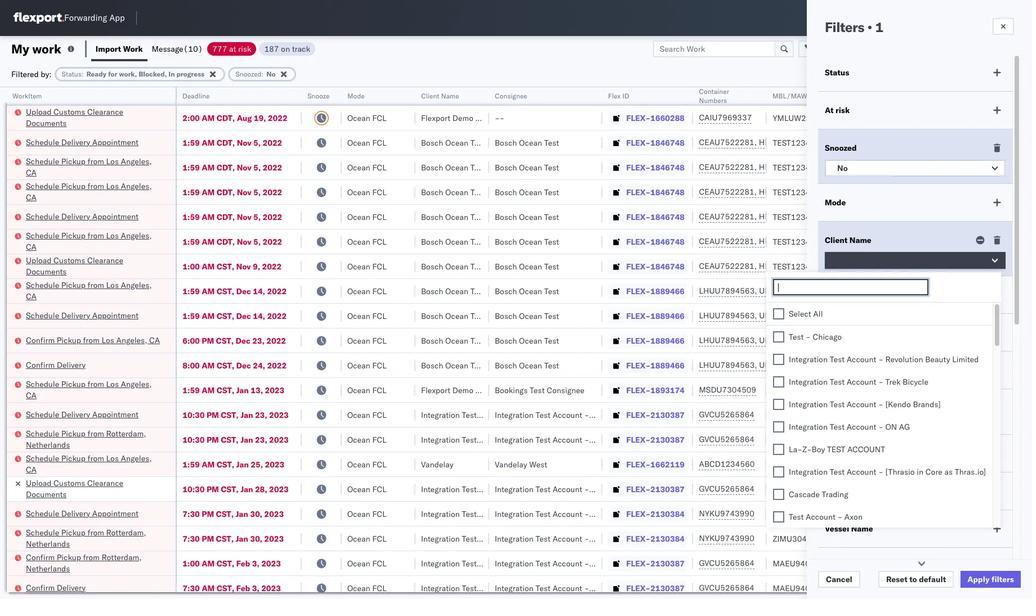 Task type: vqa. For each thing, say whether or not it's contained in the screenshot.


Task type: locate. For each thing, give the bounding box(es) containing it.
0 vertical spatial schedule pickup from rotterdam, netherlands button
[[26, 428, 161, 452]]

from for 4th schedule pickup from los angeles, ca link from the bottom
[[88, 231, 104, 241]]

1:59 for third the schedule pickup from los angeles, ca button from the top
[[183, 237, 200, 247]]

14 fcl from the top
[[372, 435, 387, 445]]

0 vertical spatial 14,
[[253, 286, 265, 297]]

dec down "1:00 am cst, nov 9, 2022"
[[236, 286, 251, 297]]

1 schedule pickup from los angeles, ca button from the top
[[26, 156, 161, 179]]

cst, down 10:30 pm cst, jan 28, 2023
[[216, 509, 234, 520]]

limited
[[953, 355, 979, 365]]

lhuu7894563, for schedule delivery appointment
[[699, 311, 757, 321]]

1 resize handle column header from the left
[[162, 87, 176, 600]]

1 jawla from the top
[[942, 162, 962, 173]]

cst, up 8:00 am cst, dec 24, 2022
[[216, 336, 234, 346]]

1:59 for 1st the schedule pickup from los angeles, ca button
[[183, 162, 200, 173]]

1 vertical spatial schedule pickup from rotterdam, netherlands
[[26, 528, 146, 549]]

2 1:59 am cst, dec 14, 2022 from the top
[[183, 311, 287, 321]]

0 horizontal spatial :
[[82, 70, 84, 78]]

1 30, from the top
[[250, 509, 262, 520]]

6 lagerfeld from the top
[[608, 559, 641, 569]]

8 schedule from the top
[[26, 379, 59, 389]]

abcdefg78456546
[[773, 286, 849, 297], [773, 311, 849, 321], [773, 336, 849, 346], [773, 361, 849, 371]]

0 vertical spatial --
[[495, 113, 505, 123]]

1 vertical spatial 1:00
[[183, 559, 200, 569]]

1 vertical spatial mode
[[825, 198, 846, 208]]

777
[[212, 44, 227, 54]]

zimu3048342
[[773, 509, 827, 520], [773, 534, 827, 544]]

msdu7304509
[[699, 385, 757, 395]]

2 vertical spatial customs
[[54, 478, 85, 489]]

upload customs clearance documents for 1:00 am cst, nov 9, 2022
[[26, 255, 123, 277]]

1 vertical spatial netherlands
[[26, 539, 70, 549]]

zimu3048342 down test account - axon
[[773, 534, 827, 544]]

0 vertical spatial gaurav jawla
[[915, 162, 962, 173]]

0 horizontal spatial no
[[267, 70, 276, 78]]

0 vertical spatial 10:30
[[183, 410, 205, 420]]

0 vertical spatial schedule pickup from rotterdam, netherlands
[[26, 429, 146, 450]]

schedule pickup from los angeles, ca button
[[26, 156, 161, 179], [26, 181, 161, 204], [26, 230, 161, 254], [26, 280, 161, 303], [26, 379, 161, 402], [26, 453, 161, 477]]

2023 down 1:59 am cst, jan 13, 2023
[[269, 410, 289, 420]]

1 schedule delivery appointment from the top
[[26, 137, 139, 147]]

cst, up 10:30 pm cst, jan 28, 2023
[[217, 460, 234, 470]]

flex-1660288 button
[[608, 110, 687, 126], [608, 110, 687, 126]]

5,
[[253, 138, 261, 148], [253, 162, 261, 173], [253, 187, 261, 197], [253, 212, 261, 222], [253, 237, 261, 247]]

port for arrival port
[[853, 328, 869, 338]]

10:30 pm cst, jan 23, 2023 up 1:59 am cst, jan 25, 2023
[[183, 435, 289, 445]]

1 vertical spatial confirm delivery button
[[26, 583, 86, 595]]

1 vertical spatial gaurav
[[915, 212, 940, 222]]

abcdefg78456546 up maeu9736123
[[773, 361, 849, 371]]

jan left 28,
[[241, 485, 253, 495]]

abcdefg78456546 up select all
[[773, 286, 849, 297]]

carrier
[[825, 449, 852, 459]]

2 uetu5238478 from the top
[[759, 311, 814, 321]]

mbl/mawb
[[773, 92, 812, 100]]

13 ocean fcl from the top
[[347, 410, 387, 420]]

5 maeu9408431 from the top
[[773, 584, 830, 594]]

3 test123456 from the top
[[773, 187, 821, 197]]

test123456
[[773, 138, 821, 148], [773, 162, 821, 173], [773, 187, 821, 197], [773, 212, 821, 222], [773, 237, 821, 247], [773, 262, 821, 272]]

confirm delivery button down confirm pickup from rotterdam, netherlands
[[26, 583, 86, 595]]

track
[[292, 44, 310, 54]]

1:59 am cst, dec 14, 2022 down "1:00 am cst, nov 9, 2022"
[[183, 286, 287, 297]]

3 schedule delivery appointment button from the top
[[26, 310, 139, 322]]

from for "confirm pickup from los angeles, ca" "link"
[[83, 335, 100, 346]]

(10)
[[183, 44, 203, 54]]

core
[[926, 467, 943, 478]]

10:30 up 1:59 am cst, jan 25, 2023
[[183, 435, 205, 445]]

numbers for container numbers
[[699, 96, 727, 105]]

2 vertical spatial rotterdam,
[[102, 553, 142, 563]]

: left 'ready'
[[82, 70, 84, 78]]

filtered
[[11, 69, 39, 79]]

4 1:59 am cdt, nov 5, 2022 from the top
[[183, 212, 282, 222]]

3 cdt, from the top
[[217, 162, 235, 173]]

documents for 1:00
[[26, 267, 67, 277]]

flexport
[[421, 113, 451, 123], [421, 386, 451, 396]]

vandelay for vandelay
[[421, 460, 454, 470]]

[kendo
[[886, 400, 911, 410]]

status for status
[[825, 68, 850, 78]]

netherlands for 1:00 am cst, feb 3, 2023
[[26, 564, 70, 574]]

: up the deadline 'button'
[[262, 70, 264, 78]]

bookings test consignee
[[495, 386, 585, 396]]

1 vandelay from the left
[[421, 460, 454, 470]]

abcdefg78456546 up "test - chicago"
[[773, 311, 849, 321]]

2 vertical spatial documents
[[26, 490, 67, 500]]

23, up 25,
[[255, 435, 267, 445]]

flex-2130387 button
[[608, 407, 687, 423], [608, 407, 687, 423], [608, 432, 687, 448], [608, 432, 687, 448], [608, 482, 687, 498], [608, 482, 687, 498], [608, 556, 687, 572], [608, 556, 687, 572], [608, 581, 687, 597], [608, 581, 687, 597]]

1 horizontal spatial mode
[[825, 198, 846, 208]]

3 documents from the top
[[26, 490, 67, 500]]

14, up 6:00 pm cst, dec 23, 2022
[[253, 311, 265, 321]]

status
[[825, 68, 850, 78], [62, 70, 82, 78]]

5 resize handle column header from the left
[[476, 87, 489, 600]]

maeu9408431 for confirm pickup from rotterdam, netherlands
[[773, 559, 830, 569]]

1 vertical spatial 3,
[[252, 584, 259, 594]]

confirm delivery down 'confirm pickup from los angeles, ca' button
[[26, 360, 86, 370]]

2 vertical spatial clearance
[[87, 478, 123, 489]]

uetu5238478 up select
[[759, 286, 814, 296]]

0 vertical spatial flex-2130384
[[626, 509, 685, 520]]

4 schedule from the top
[[26, 211, 59, 222]]

gvcu5265864 for confirm delivery
[[699, 584, 755, 594]]

1 1:00 from the top
[[183, 262, 200, 272]]

1 vertical spatial upload customs clearance documents link
[[26, 255, 161, 277]]

4 1889466 from the top
[[651, 361, 685, 371]]

3, up 7:30 am cst, feb 3, 2023
[[252, 559, 259, 569]]

10 fcl from the top
[[372, 336, 387, 346]]

confirm pickup from rotterdam, netherlands button
[[26, 552, 161, 576]]

cst, up 1:59 am cst, jan 25, 2023
[[221, 435, 239, 445]]

3 gvcu5265864 from the top
[[699, 484, 755, 495]]

1 vertical spatial 7:30 pm cst, jan 30, 2023
[[183, 534, 284, 544]]

0 horizontal spatial mode
[[347, 92, 365, 100]]

list box
[[767, 303, 993, 600]]

1:59 am cst, dec 14, 2022 up 6:00 pm cst, dec 23, 2022
[[183, 311, 287, 321]]

port for final port
[[846, 366, 862, 376]]

numbers up at
[[814, 92, 842, 100]]

actions
[[990, 92, 1013, 100]]

1 vertical spatial --
[[773, 460, 783, 470]]

pm down 1:59 am cst, jan 25, 2023
[[207, 485, 219, 495]]

0 vertical spatial jawla
[[942, 162, 962, 173]]

3 ceau7522281, from the top
[[699, 187, 757, 197]]

1 vertical spatial rotterdam,
[[106, 528, 146, 538]]

None text field
[[777, 283, 928, 293]]

clearance
[[87, 107, 123, 117], [87, 255, 123, 266], [87, 478, 123, 489]]

1 10:30 from the top
[[183, 410, 205, 420]]

2 1:59 from the top
[[183, 162, 200, 173]]

pm down 10:30 pm cst, jan 28, 2023
[[202, 509, 214, 520]]

2 upload customs clearance documents button from the top
[[26, 255, 161, 279]]

dec up 6:00 pm cst, dec 23, 2022
[[236, 311, 251, 321]]

0 vertical spatial 30,
[[250, 509, 262, 520]]

select all
[[789, 309, 823, 319]]

0 vertical spatial nyku9743990
[[699, 509, 755, 519]]

0 vertical spatial mode
[[347, 92, 365, 100]]

resize handle column header for client name
[[476, 87, 489, 600]]

hlxu8034992 for schedule delivery appointment button associated with 1:59 am cdt, nov 5, 2022
[[819, 212, 874, 222]]

1 vertical spatial nyku9743990
[[699, 534, 755, 544]]

None checkbox
[[773, 309, 785, 320], [773, 332, 785, 343], [773, 399, 785, 411], [773, 422, 785, 433], [773, 444, 785, 456], [773, 467, 785, 478], [773, 489, 785, 501], [773, 309, 785, 320], [773, 332, 785, 343], [773, 399, 785, 411], [773, 422, 785, 433], [773, 444, 785, 456], [773, 467, 785, 478], [773, 489, 785, 501]]

0 vertical spatial 7:30
[[183, 509, 200, 520]]

2023 right 25,
[[265, 460, 285, 470]]

documents
[[26, 118, 67, 128], [26, 267, 67, 277], [26, 490, 67, 500]]

1:59 am cst, dec 14, 2022 for schedule delivery appointment
[[183, 311, 287, 321]]

batch action
[[969, 44, 1018, 54]]

None checkbox
[[773, 354, 785, 366], [773, 377, 785, 388], [773, 512, 785, 523], [773, 354, 785, 366], [773, 377, 785, 388], [773, 512, 785, 523]]

2022 for schedule delivery appointment link related to 1:59 am cdt, nov 5, 2022
[[263, 212, 282, 222]]

30, up 1:00 am cst, feb 3, 2023
[[250, 534, 262, 544]]

delivery
[[61, 137, 90, 147], [61, 211, 90, 222], [61, 311, 90, 321], [57, 360, 86, 370], [61, 410, 90, 420], [61, 509, 90, 519], [855, 562, 886, 572], [57, 583, 86, 593]]

2 lhuu7894563, uetu5238478 from the top
[[699, 311, 814, 321]]

7:30 pm cst, jan 30, 2023 up 1:00 am cst, feb 3, 2023
[[183, 534, 284, 544]]

0 horizontal spatial client
[[421, 92, 439, 100]]

feb up 7:30 am cst, feb 3, 2023
[[236, 559, 250, 569]]

flexport for --
[[421, 113, 451, 123]]

from inside "link"
[[83, 335, 100, 346]]

2 confirm delivery button from the top
[[26, 583, 86, 595]]

2 confirm delivery link from the top
[[26, 583, 86, 594]]

0 vertical spatial clearance
[[87, 107, 123, 117]]

10:30 pm cst, jan 23, 2023 for schedule delivery appointment
[[183, 410, 289, 420]]

5 schedule delivery appointment button from the top
[[26, 508, 139, 521]]

snooze
[[308, 92, 330, 100]]

4 schedule pickup from los angeles, ca link from the top
[[26, 280, 161, 302]]

3,
[[252, 559, 259, 569], [252, 584, 259, 594]]

1 vertical spatial 10:30 pm cst, jan 23, 2023
[[183, 435, 289, 445]]

7:30 up 1:00 am cst, feb 3, 2023
[[183, 534, 200, 544]]

snoozed down at risk
[[825, 143, 857, 153]]

2 netherlands from the top
[[26, 539, 70, 549]]

2 vertical spatial 10:30
[[183, 485, 205, 495]]

cst, up 6:00 pm cst, dec 23, 2022
[[217, 311, 234, 321]]

cst, left 9,
[[217, 262, 234, 272]]

2 5, from the top
[[253, 162, 261, 173]]

dec up 8:00 am cst, dec 24, 2022
[[236, 336, 250, 346]]

7:30 pm cst, jan 30, 2023 down 10:30 pm cst, jan 28, 2023
[[183, 509, 284, 520]]

angeles, inside "link"
[[116, 335, 147, 346]]

zimu3048342 down cascade
[[773, 509, 827, 520]]

0 vertical spatial confirm delivery button
[[26, 360, 86, 372]]

4 ceau7522281, from the top
[[699, 212, 757, 222]]

confirm delivery down confirm pickup from rotterdam, netherlands
[[26, 583, 86, 593]]

jan left 25,
[[236, 460, 249, 470]]

port right the arrival
[[853, 328, 869, 338]]

2 vertical spatial upload customs clearance documents
[[26, 478, 123, 500]]

hlxu8034992 for 5th the schedule pickup from los angeles, ca button from the bottom
[[819, 187, 874, 197]]

23, down "13,"
[[255, 410, 267, 420]]

4 integration test account - karl lagerfeld from the top
[[495, 509, 641, 520]]

test
[[827, 445, 846, 455]]

by:
[[41, 69, 52, 79]]

schedule delivery appointment link
[[26, 137, 139, 148], [26, 211, 139, 222], [26, 310, 139, 321], [26, 409, 139, 420], [26, 508, 139, 520]]

port up integration test account - trek bicycle
[[846, 366, 862, 376]]

confirm pickup from rotterdam, netherlands
[[26, 553, 142, 574]]

0 vertical spatial port
[[866, 290, 882, 300]]

10:30 down 1:59 am cst, jan 13, 2023
[[183, 410, 205, 420]]

snoozed up the deadline 'button'
[[236, 70, 262, 78]]

mode inside button
[[347, 92, 365, 100]]

8 resize handle column header from the left
[[754, 87, 767, 600]]

1 vertical spatial jawla
[[942, 212, 962, 222]]

confirm inside "confirm pickup from los angeles, ca" "link"
[[26, 335, 55, 346]]

3, down 1:00 am cst, feb 3, 2023
[[252, 584, 259, 594]]

lagerfeld for confirm delivery link associated with second confirm delivery button from the top of the page
[[608, 584, 641, 594]]

0 horizontal spatial --
[[495, 113, 505, 123]]

10:30 pm cst, jan 23, 2023 for schedule pickup from rotterdam, netherlands
[[183, 435, 289, 445]]

-- right 'abcd1234560'
[[773, 460, 783, 470]]

0 vertical spatial 1:00
[[183, 262, 200, 272]]

1 3, from the top
[[252, 559, 259, 569]]

confirm inside confirm pickup from rotterdam, netherlands
[[26, 553, 55, 563]]

0 vertical spatial client name
[[421, 92, 459, 100]]

11 resize handle column header from the left
[[1004, 87, 1017, 600]]

confirm delivery link down 'confirm pickup from los angeles, ca' button
[[26, 360, 86, 371]]

2 10:30 pm cst, jan 23, 2023 from the top
[[183, 435, 289, 445]]

jawla for schedule delivery appointment
[[942, 212, 962, 222]]

1 vertical spatial schedule pickup from rotterdam, netherlands button
[[26, 527, 161, 551]]

2 vertical spatial upload
[[26, 478, 52, 489]]

client
[[421, 92, 439, 100], [825, 235, 848, 246]]

schedule for 5th the schedule pickup from los angeles, ca button from the bottom
[[26, 181, 59, 191]]

2 documents from the top
[[26, 267, 67, 277]]

feb down 1:00 am cst, feb 3, 2023
[[236, 584, 250, 594]]

0 horizontal spatial status
[[62, 70, 82, 78]]

3 integration test account - karl lagerfeld from the top
[[495, 485, 641, 495]]

1 horizontal spatial client
[[825, 235, 848, 246]]

1846748
[[651, 138, 685, 148], [651, 162, 685, 173], [651, 187, 685, 197], [651, 212, 685, 222], [651, 237, 685, 247], [651, 262, 685, 272]]

pm up 1:00 am cst, feb 3, 2023
[[202, 534, 214, 544]]

cdt, for schedule delivery appointment link related to 1:59 am cdt, nov 5, 2022
[[217, 212, 235, 222]]

4 confirm from the top
[[26, 583, 55, 593]]

flex-1846748
[[626, 138, 685, 148], [626, 162, 685, 173], [626, 187, 685, 197], [626, 212, 685, 222], [626, 237, 685, 247], [626, 262, 685, 272]]

0 vertical spatial customs
[[54, 107, 85, 117]]

20 fcl from the top
[[372, 584, 387, 594]]

1893174
[[651, 386, 685, 396]]

resize handle column header for mode
[[402, 87, 415, 600]]

demo for -
[[453, 113, 474, 123]]

1 demo from the top
[[453, 113, 474, 123]]

cst, down "1:00 am cst, nov 9, 2022"
[[217, 286, 234, 297]]

7 am from the top
[[202, 262, 215, 272]]

1 schedule pickup from los angeles, ca link from the top
[[26, 156, 161, 178]]

0 vertical spatial risk
[[238, 44, 251, 54]]

flex-1889466 button
[[608, 284, 687, 299], [608, 284, 687, 299], [608, 308, 687, 324], [608, 308, 687, 324], [608, 333, 687, 349], [608, 333, 687, 349], [608, 358, 687, 374], [608, 358, 687, 374]]

schedule pickup from rotterdam, netherlands button
[[26, 428, 161, 452], [26, 527, 161, 551]]

1 cdt, from the top
[[217, 113, 235, 123]]

4 1:59 from the top
[[183, 212, 200, 222]]

2 gaurav jawla from the top
[[915, 212, 962, 222]]

angeles, for second schedule pickup from los angeles, ca link from the bottom
[[121, 379, 152, 389]]

schedule delivery appointment link for 10:30 pm cst, jan 23, 2023
[[26, 409, 139, 420]]

5 schedule pickup from los angeles, ca button from the top
[[26, 379, 161, 402]]

2 maeu9408431 from the top
[[773, 435, 830, 445]]

0 vertical spatial upload customs clearance documents
[[26, 107, 123, 128]]

2 confirm delivery from the top
[[26, 583, 86, 593]]

5 flex-2130387 from the top
[[626, 584, 685, 594]]

1 vertical spatial 7:30
[[183, 534, 200, 544]]

as
[[945, 467, 953, 478]]

11 schedule from the top
[[26, 454, 59, 464]]

client name inside button
[[421, 92, 459, 100]]

date
[[888, 562, 906, 572]]

reset to default button
[[879, 572, 954, 589]]

terminal (firms code)
[[825, 403, 890, 421]]

2 demo from the top
[[453, 386, 474, 396]]

rotterdam, inside confirm pickup from rotterdam, netherlands
[[102, 553, 142, 563]]

vandelay for vandelay west
[[495, 460, 527, 470]]

integration test account - karl lagerfeld for the confirm pickup from rotterdam, netherlands link
[[495, 559, 641, 569]]

0 vertical spatial snoozed
[[236, 70, 262, 78]]

numbers inside container numbers
[[699, 96, 727, 105]]

flex-2130384
[[626, 509, 685, 520], [626, 534, 685, 544]]

2 vertical spatial netherlands
[[26, 564, 70, 574]]

1 vertical spatial upload customs clearance documents button
[[26, 255, 161, 279]]

2 vertical spatial 7:30
[[183, 584, 200, 594]]

risk
[[238, 44, 251, 54], [836, 105, 850, 115]]

1 vertical spatial demo
[[453, 386, 474, 396]]

5 schedule delivery appointment from the top
[[26, 509, 139, 519]]

11 ocean fcl from the top
[[347, 361, 387, 371]]

confirm pickup from rotterdam, netherlands link
[[26, 552, 161, 575]]

flex
[[608, 92, 621, 100]]

1 vertical spatial flexport demo consignee
[[421, 386, 513, 396]]

2 test123456 from the top
[[773, 162, 821, 173]]

10:30 down 1:59 am cst, jan 25, 2023
[[183, 485, 205, 495]]

30, down 28,
[[250, 509, 262, 520]]

schedule pickup from rotterdam, netherlands link for 10:30
[[26, 428, 161, 451]]

clearance for 1:00 am cst, nov 9, 2022
[[87, 255, 123, 266]]

16 flex- from the top
[[626, 485, 651, 495]]

jan up 25,
[[241, 435, 253, 445]]

10:30
[[183, 410, 205, 420], [183, 435, 205, 445], [183, 485, 205, 495]]

confirm delivery button down 'confirm pickup from los angeles, ca' button
[[26, 360, 86, 372]]

0 vertical spatial 10:30 pm cst, jan 23, 2023
[[183, 410, 289, 420]]

cst, for schedule delivery appointment link related to 10:30 pm cst, jan 23, 2023
[[221, 410, 239, 420]]

flex-1846748 button
[[608, 135, 687, 151], [608, 135, 687, 151], [608, 160, 687, 175], [608, 160, 687, 175], [608, 184, 687, 200], [608, 184, 687, 200], [608, 209, 687, 225], [608, 209, 687, 225], [608, 234, 687, 250], [608, 234, 687, 250], [608, 259, 687, 275], [608, 259, 687, 275]]

cdt, for 1st schedule pickup from los angeles, ca link
[[217, 162, 235, 173]]

18 fcl from the top
[[372, 534, 387, 544]]

pickup inside "link"
[[57, 335, 81, 346]]

5 schedule pickup from los angeles, ca from the top
[[26, 379, 152, 401]]

abcdefg78456546 down select all
[[773, 336, 849, 346]]

2 clearance from the top
[[87, 255, 123, 266]]

delivery for second confirm delivery button from the bottom
[[57, 360, 86, 370]]

resize handle column header
[[162, 87, 176, 600], [288, 87, 302, 600], [328, 87, 342, 600], [402, 87, 415, 600], [476, 87, 489, 600], [589, 87, 603, 600], [680, 87, 694, 600], [754, 87, 767, 600], [896, 87, 909, 600], [970, 87, 983, 600], [1004, 87, 1017, 600]]

demo
[[453, 113, 474, 123], [453, 386, 474, 396]]

2130387 for schedule delivery appointment
[[651, 410, 685, 420]]

4 flex-1846748 from the top
[[626, 212, 685, 222]]

0 vertical spatial 2130384
[[651, 509, 685, 520]]

resize handle column header for flex id
[[680, 87, 694, 600]]

jan for second schedule pickup from los angeles, ca link from the bottom
[[236, 386, 249, 396]]

1 horizontal spatial snoozed
[[825, 143, 857, 153]]

0 horizontal spatial client name
[[421, 92, 459, 100]]

-- down consignee button
[[495, 113, 505, 123]]

port right departure
[[866, 290, 882, 300]]

name inside button
[[441, 92, 459, 100]]

bosch
[[421, 138, 443, 148], [495, 138, 517, 148], [421, 162, 443, 173], [495, 162, 517, 173], [421, 187, 443, 197], [495, 187, 517, 197], [421, 212, 443, 222], [495, 212, 517, 222], [421, 237, 443, 247], [495, 237, 517, 247], [421, 262, 443, 272], [495, 262, 517, 272], [421, 286, 443, 297], [495, 286, 517, 297], [421, 311, 443, 321], [495, 311, 517, 321], [421, 336, 443, 346], [495, 336, 517, 346], [421, 361, 443, 371], [495, 361, 517, 371]]

lhuu7894563, uetu5238478 for schedule delivery appointment
[[699, 311, 814, 321]]

cst, down 1:00 am cst, feb 3, 2023
[[217, 584, 234, 594]]

1 vertical spatial confirm delivery
[[26, 583, 86, 593]]

confirm delivery link for second confirm delivery button from the bottom
[[26, 360, 86, 371]]

0 vertical spatial gaurav
[[915, 162, 940, 173]]

jan up 1:00 am cst, feb 3, 2023
[[236, 534, 248, 544]]

7:30 down 1:00 am cst, feb 3, 2023
[[183, 584, 200, 594]]

progress
[[177, 70, 205, 78]]

1 vertical spatial 1:59 am cst, dec 14, 2022
[[183, 311, 287, 321]]

at
[[229, 44, 236, 54]]

1:59 for schedule delivery appointment button for 1:59 am cst, dec 14, 2022
[[183, 311, 200, 321]]

netherlands inside confirm pickup from rotterdam, netherlands
[[26, 564, 70, 574]]

14, for schedule delivery appointment
[[253, 311, 265, 321]]

14, down 9,
[[253, 286, 265, 297]]

rotterdam,
[[106, 429, 146, 439], [106, 528, 146, 538], [102, 553, 142, 563]]

jan left "13,"
[[236, 386, 249, 396]]

confirm delivery for confirm delivery link associated with second confirm delivery button from the top of the page
[[26, 583, 86, 593]]

departure port
[[825, 290, 882, 300]]

confirm delivery link down confirm pickup from rotterdam, netherlands
[[26, 583, 86, 594]]

jan down "13,"
[[241, 410, 253, 420]]

resize handle column header for mbl/mawb numbers
[[896, 87, 909, 600]]

cst, up 7:30 am cst, feb 3, 2023
[[217, 559, 234, 569]]

0 vertical spatial upload customs clearance documents link
[[26, 106, 161, 129]]

netherlands for 7:30 pm cst, jan 30, 2023
[[26, 539, 70, 549]]

schedule for 1st schedule delivery appointment button from the bottom of the page
[[26, 509, 59, 519]]

1 vertical spatial no
[[838, 163, 848, 173]]

1 vertical spatial flex-2130384
[[626, 534, 685, 544]]

14 am from the top
[[202, 584, 215, 594]]

1 flex-1846748 from the top
[[626, 138, 685, 148]]

no inside button
[[838, 163, 848, 173]]

0 vertical spatial zimu3048342
[[773, 509, 827, 520]]

integration test account - karl lagerfeld for 7:30's schedule pickup from rotterdam, netherlands link
[[495, 534, 641, 544]]

forwarding
[[64, 13, 107, 23]]

upload customs clearance documents link for 1:00 am cst, nov 9, 2022
[[26, 255, 161, 277]]

numbers inside button
[[814, 92, 842, 100]]

2 : from the left
[[262, 70, 264, 78]]

cst, up 1:00 am cst, feb 3, 2023
[[216, 534, 234, 544]]

cdt,
[[217, 113, 235, 123], [217, 138, 235, 148], [217, 162, 235, 173], [217, 187, 235, 197], [217, 212, 235, 222], [217, 237, 235, 247]]

23, up 24,
[[252, 336, 265, 346]]

uetu5238478 up "test - chicago"
[[759, 311, 814, 321]]

uetu5238478 down select
[[759, 336, 814, 346]]

demo down client name button
[[453, 113, 474, 123]]

0 vertical spatial netherlands
[[26, 440, 70, 450]]

lagerfeld for schedule pickup from rotterdam, netherlands link for 10:30
[[608, 435, 641, 445]]

schedule
[[26, 137, 59, 147], [26, 156, 59, 166], [26, 181, 59, 191], [26, 211, 59, 222], [26, 231, 59, 241], [26, 280, 59, 290], [26, 311, 59, 321], [26, 379, 59, 389], [26, 410, 59, 420], [26, 429, 59, 439], [26, 454, 59, 464], [26, 509, 59, 519], [26, 528, 59, 538]]

angeles, for first schedule pickup from los angeles, ca link from the bottom of the page
[[121, 454, 152, 464]]

2 jawla from the top
[[942, 212, 962, 222]]

14,
[[253, 286, 265, 297], [253, 311, 265, 321]]

1 2130384 from the top
[[651, 509, 685, 520]]

cst, for 1:00 am cst, nov 9, 2022's upload customs clearance documents link
[[217, 262, 234, 272]]

confirm delivery for confirm delivery link corresponding to second confirm delivery button from the bottom
[[26, 360, 86, 370]]

karl
[[591, 410, 606, 420], [591, 435, 606, 445], [591, 485, 606, 495], [591, 509, 606, 520], [591, 534, 606, 544], [591, 559, 606, 569], [591, 584, 606, 594]]

2023 right 28,
[[269, 485, 289, 495]]

maeu9408431 for schedule delivery appointment
[[773, 410, 830, 420]]

cst, down 1:59 am cst, jan 13, 2023
[[221, 410, 239, 420]]

1 vertical spatial customs
[[54, 255, 85, 266]]

1 vertical spatial 14,
[[253, 311, 265, 321]]

7:30 down 10:30 pm cst, jan 28, 2023
[[183, 509, 200, 520]]

flex-2130387 for schedule pickup from rotterdam, netherlands
[[626, 435, 685, 445]]

1 uetu5238478 from the top
[[759, 286, 814, 296]]

1 vertical spatial 23,
[[255, 410, 267, 420]]

1 schedule delivery appointment link from the top
[[26, 137, 139, 148]]

flex-
[[626, 113, 651, 123], [626, 138, 651, 148], [626, 162, 651, 173], [626, 187, 651, 197], [626, 212, 651, 222], [626, 237, 651, 247], [626, 262, 651, 272], [626, 286, 651, 297], [626, 311, 651, 321], [626, 336, 651, 346], [626, 361, 651, 371], [626, 386, 651, 396], [626, 410, 651, 420], [626, 435, 651, 445], [626, 460, 651, 470], [626, 485, 651, 495], [626, 509, 651, 520], [626, 534, 651, 544], [626, 559, 651, 569], [626, 584, 651, 594]]

2 14, from the top
[[253, 311, 265, 321]]

3 resize handle column header from the left
[[328, 87, 342, 600]]

7 ocean fcl from the top
[[347, 262, 387, 272]]

resize handle column header for workitem
[[162, 87, 176, 600]]

1 vertical spatial documents
[[26, 267, 67, 277]]

appointment for 10:30 pm cst, jan 23, 2023
[[92, 410, 139, 420]]

0 vertical spatial confirm delivery link
[[26, 360, 86, 371]]

2 schedule pickup from los angeles, ca link from the top
[[26, 181, 161, 203]]

1 lhuu7894563, from the top
[[699, 286, 757, 296]]

2022 for schedule delivery appointment link associated with 1:59 am cst, dec 14, 2022
[[267, 311, 287, 321]]

dec for schedule delivery appointment
[[236, 311, 251, 321]]

1 vertical spatial upload
[[26, 255, 52, 266]]

integration test account - karl lagerfeld
[[495, 410, 641, 420], [495, 435, 641, 445], [495, 485, 641, 495], [495, 509, 641, 520], [495, 534, 641, 544], [495, 559, 641, 569], [495, 584, 641, 594]]

mbl/mawb numbers button
[[767, 90, 898, 101]]

0 vertical spatial upload customs clearance documents button
[[26, 106, 161, 130]]

flex-1660288
[[626, 113, 685, 123]]

2 schedule pickup from rotterdam, netherlands button from the top
[[26, 527, 161, 551]]

cdt, for 4th schedule pickup from los angeles, ca link from the bottom
[[217, 237, 235, 247]]

3 schedule pickup from los angeles, ca from the top
[[26, 231, 152, 252]]

flex-1662119 button
[[608, 457, 687, 473], [608, 457, 687, 473]]

1:59 am cst, dec 14, 2022
[[183, 286, 287, 297], [183, 311, 287, 321]]

uetu5238478 up maeu9736123
[[759, 360, 814, 371]]

2 vertical spatial upload customs clearance documents link
[[26, 478, 161, 500]]

0 vertical spatial 3,
[[252, 559, 259, 569]]

10:30 pm cst, jan 23, 2023 down 1:59 am cst, jan 13, 2023
[[183, 410, 289, 420]]

appointment for 1:59 am cst, dec 14, 2022
[[92, 311, 139, 321]]

1 vertical spatial feb
[[236, 584, 250, 594]]

2 vertical spatial port
[[846, 366, 862, 376]]

1:59 for schedule delivery appointment button associated with 1:59 am cdt, nov 5, 2022
[[183, 212, 200, 222]]

0 vertical spatial flexport demo consignee
[[421, 113, 513, 123]]

hlxu8034992 for third the schedule pickup from los angeles, ca button from the top
[[819, 237, 874, 247]]

numbers down container
[[699, 96, 727, 105]]

0 vertical spatial confirm delivery
[[26, 360, 86, 370]]

2 ceau7522281, hlxu6269489, hlxu8034992 from the top
[[699, 162, 874, 172]]

gaurav
[[915, 162, 940, 173], [915, 212, 940, 222]]

0 vertical spatial 7:30 pm cst, jan 30, 2023
[[183, 509, 284, 520]]

0 vertical spatial demo
[[453, 113, 474, 123]]

1:59 am cst, jan 25, 2023
[[183, 460, 285, 470]]

1 vertical spatial upload customs clearance documents
[[26, 255, 123, 277]]

1 vertical spatial client name
[[825, 235, 872, 246]]

schedule delivery appointment for 10:30 pm cst, jan 23, 2023
[[26, 410, 139, 420]]

2 1889466 from the top
[[651, 311, 685, 321]]

1 vertical spatial schedule pickup from rotterdam, netherlands link
[[26, 527, 161, 550]]

dec left 24,
[[236, 361, 251, 371]]

cst, down 8:00 am cst, dec 24, 2022
[[217, 386, 234, 396]]

status left 'ready'
[[62, 70, 82, 78]]

flexport demo consignee for -
[[421, 113, 513, 123]]

4 cdt, from the top
[[217, 187, 235, 197]]

id
[[623, 92, 630, 100]]

0 horizontal spatial numbers
[[699, 96, 727, 105]]

flex-1889466 for schedule pickup from los angeles, ca
[[626, 286, 685, 297]]

1 vertical spatial 2130384
[[651, 534, 685, 544]]

0 vertical spatial 1:59 am cst, dec 14, 2022
[[183, 286, 287, 297]]

gaurav for schedule pickup from los angeles, ca
[[915, 162, 940, 173]]

gvcu5265864
[[699, 410, 755, 420], [699, 435, 755, 445], [699, 484, 755, 495], [699, 559, 755, 569], [699, 584, 755, 594]]

status up mbl/mawb numbers button
[[825, 68, 850, 78]]

6:00
[[183, 336, 200, 346]]

consignee
[[495, 92, 527, 100], [476, 113, 513, 123], [476, 386, 513, 396], [547, 386, 585, 396], [825, 487, 865, 497]]

ca
[[26, 168, 37, 178], [26, 192, 37, 202], [26, 242, 37, 252], [26, 291, 37, 302], [149, 335, 160, 346], [26, 391, 37, 401], [26, 465, 37, 475]]

feb for 1:00 am cst, feb 3, 2023
[[236, 559, 250, 569]]

0 vertical spatial no
[[267, 70, 276, 78]]

1 horizontal spatial numbers
[[814, 92, 842, 100]]

demo left bookings
[[453, 386, 474, 396]]

9 schedule from the top
[[26, 410, 59, 420]]

customs
[[54, 107, 85, 117], [54, 255, 85, 266], [54, 478, 85, 489]]

1 horizontal spatial vandelay
[[495, 460, 527, 470]]

abcdefg78456546 for schedule pickup from los angeles, ca
[[773, 286, 849, 297]]

cdt, for upload customs clearance documents link associated with 2:00 am cdt, aug 19, 2022
[[217, 113, 235, 123]]

cst, for "confirm pickup from los angeles, ca" "link"
[[216, 336, 234, 346]]

187
[[264, 44, 279, 54]]

flexport demo consignee for bookings
[[421, 386, 513, 396]]

2 1:00 from the top
[[183, 559, 200, 569]]

cst, for the confirm pickup from rotterdam, netherlands link
[[217, 559, 234, 569]]

1 vertical spatial zimu3048342
[[773, 534, 827, 544]]

cst, up 1:59 am cst, jan 13, 2023
[[217, 361, 234, 371]]

from inside confirm pickup from rotterdam, netherlands
[[83, 553, 100, 563]]

0 vertical spatial client
[[421, 92, 439, 100]]

resize handle column header for container numbers
[[754, 87, 767, 600]]

code)
[[825, 411, 852, 421]]

client name
[[421, 92, 459, 100], [825, 235, 872, 246]]

2 1846748 from the top
[[651, 162, 685, 173]]

ocean
[[347, 113, 370, 123], [347, 138, 370, 148], [445, 138, 469, 148], [519, 138, 542, 148], [347, 162, 370, 173], [445, 162, 469, 173], [519, 162, 542, 173], [347, 187, 370, 197], [445, 187, 469, 197], [519, 187, 542, 197], [347, 212, 370, 222], [445, 212, 469, 222], [519, 212, 542, 222], [347, 237, 370, 247], [445, 237, 469, 247], [519, 237, 542, 247], [347, 262, 370, 272], [445, 262, 469, 272], [519, 262, 542, 272], [347, 286, 370, 297], [445, 286, 469, 297], [519, 286, 542, 297], [347, 311, 370, 321], [445, 311, 469, 321], [519, 311, 542, 321], [347, 336, 370, 346], [445, 336, 469, 346], [519, 336, 542, 346], [347, 361, 370, 371], [445, 361, 469, 371], [519, 361, 542, 371], [347, 386, 370, 396], [347, 410, 370, 420], [347, 435, 370, 445], [347, 460, 370, 470], [347, 485, 370, 495], [347, 509, 370, 520], [347, 534, 370, 544], [347, 559, 370, 569], [347, 584, 370, 594]]

2022 for 4th schedule pickup from los angeles, ca link from the bottom
[[263, 237, 282, 247]]

0 vertical spatial feb
[[236, 559, 250, 569]]

1 vertical spatial 10:30
[[183, 435, 205, 445]]

1 vertical spatial snoozed
[[825, 143, 857, 153]]

1889466
[[651, 286, 685, 297], [651, 311, 685, 321], [651, 336, 685, 346], [651, 361, 685, 371]]

1 confirm delivery from the top
[[26, 360, 86, 370]]

1 ceau7522281, from the top
[[699, 137, 757, 148]]

flex-2130387 for schedule delivery appointment
[[626, 410, 685, 420]]



Task type: describe. For each thing, give the bounding box(es) containing it.
7 fcl from the top
[[372, 262, 387, 272]]

filters
[[992, 575, 1014, 585]]

on
[[281, 44, 290, 54]]

6 schedule pickup from los angeles, ca from the top
[[26, 454, 152, 475]]

13,
[[251, 386, 263, 396]]

lhuu7894563, uetu5238478 for schedule pickup from los angeles, ca
[[699, 286, 814, 296]]

hlxu6269489, for upload customs clearance documents button associated with 1:00 am cst, nov 9, 2022
[[759, 261, 817, 271]]

3 10:30 from the top
[[183, 485, 205, 495]]

from for the confirm pickup from rotterdam, netherlands link
[[83, 553, 100, 563]]

status : ready for work, blocked, in progress
[[62, 70, 205, 78]]

workitem
[[12, 92, 42, 100]]

6 flex- from the top
[[626, 237, 651, 247]]

2 30, from the top
[[250, 534, 262, 544]]

0 horizontal spatial risk
[[238, 44, 251, 54]]

28,
[[255, 485, 267, 495]]

3 upload customs clearance documents from the top
[[26, 478, 123, 500]]

from for first schedule pickup from los angeles, ca link from the bottom of the page
[[88, 454, 104, 464]]

upload customs clearance documents button for 2:00 am cdt, aug 19, 2022
[[26, 106, 161, 130]]

2023 down 28,
[[264, 509, 284, 520]]

777 at risk
[[212, 44, 251, 54]]

4 test123456 from the top
[[773, 212, 821, 222]]

6 1846748 from the top
[[651, 262, 685, 272]]

2023 right "13,"
[[265, 386, 285, 396]]

client inside button
[[421, 92, 439, 100]]

2023 down 1:00 am cst, feb 3, 2023
[[261, 584, 281, 594]]

list box containing select all
[[767, 303, 993, 600]]

quoted
[[825, 562, 853, 572]]

4 ocean fcl from the top
[[347, 187, 387, 197]]

lhuu7894563, for confirm pickup from los angeles, ca
[[699, 336, 757, 346]]

batch
[[969, 44, 991, 54]]

numbers for mbl/mawb numbers
[[814, 92, 842, 100]]

bookings
[[495, 386, 528, 396]]

resize handle column header for consignee
[[589, 87, 603, 600]]

1:00 am cst, feb 3, 2023
[[183, 559, 281, 569]]

1 flex-2130384 from the top
[[626, 509, 685, 520]]

flex id
[[608, 92, 630, 100]]

to
[[910, 575, 917, 585]]

my
[[11, 41, 29, 57]]

1 5, from the top
[[253, 138, 261, 148]]

6 schedule pickup from los angeles, ca link from the top
[[26, 453, 161, 476]]

3 upload customs clearance documents link from the top
[[26, 478, 161, 500]]

2022 for 1:00 am cst, nov 9, 2022's upload customs clearance documents link
[[262, 262, 282, 272]]

11 fcl from the top
[[372, 361, 387, 371]]

test account - axon
[[789, 513, 863, 523]]

14, for schedule pickup from los angeles, ca
[[253, 286, 265, 297]]

thras.io]
[[955, 467, 986, 478]]

19 ocean fcl from the top
[[347, 559, 387, 569]]

schedule for fifth schedule delivery appointment button from the bottom
[[26, 137, 59, 147]]

8 ocean fcl from the top
[[347, 286, 387, 297]]

9 flex- from the top
[[626, 311, 651, 321]]

8:00 am cst, dec 24, 2022
[[183, 361, 287, 371]]

schedule pickup from rotterdam, netherlands button for 10:30 pm cst, jan 23, 2023
[[26, 428, 161, 452]]

rotterdam, for 7:30 pm cst, jan 30, 2023
[[106, 528, 146, 538]]

default
[[919, 575, 946, 585]]

ymluw236679313
[[773, 113, 845, 123]]

snoozed : no
[[236, 70, 276, 78]]

2 zimu3048342 from the top
[[773, 534, 827, 544]]

filters • 1
[[825, 19, 884, 35]]

mbl/mawb numbers
[[773, 92, 842, 100]]

1 horizontal spatial --
[[773, 460, 783, 470]]

caiu7969337
[[699, 113, 752, 123]]

app
[[109, 13, 125, 23]]

1 1:59 am cdt, nov 5, 2022 from the top
[[183, 138, 282, 148]]

integration test account - revolution beauty limited
[[789, 355, 979, 365]]

6 flex-1846748 from the top
[[626, 262, 685, 272]]

•
[[868, 19, 872, 35]]

angeles, for 1st schedule pickup from los angeles, ca link
[[121, 156, 152, 166]]

snoozed for snoozed : no
[[236, 70, 262, 78]]

4 5, from the top
[[253, 212, 261, 222]]

my work
[[11, 41, 61, 57]]

2023 up 1:00 am cst, feb 3, 2023
[[264, 534, 284, 544]]

1 ocean fcl from the top
[[347, 113, 387, 123]]

cst, for 7:30's schedule pickup from rotterdam, netherlands link
[[216, 534, 234, 544]]

from for 7:30's schedule pickup from rotterdam, netherlands link
[[88, 528, 104, 538]]

lagerfeld for the confirm pickup from rotterdam, netherlands link
[[608, 559, 641, 569]]

8 am from the top
[[202, 286, 215, 297]]

boy
[[812, 445, 825, 455]]

2 flex-2130384 from the top
[[626, 534, 685, 544]]

schedule pickup from rotterdam, netherlands button for 7:30 pm cst, jan 30, 2023
[[26, 527, 161, 551]]

vessel
[[825, 524, 849, 535]]

jan for 7:30's schedule pickup from rotterdam, netherlands link
[[236, 534, 248, 544]]

reset to default
[[886, 575, 946, 585]]

2 2130384 from the top
[[651, 534, 685, 544]]

1 fcl from the top
[[372, 113, 387, 123]]

abcdefg78456546 for confirm pickup from los angeles, ca
[[773, 336, 849, 346]]

5 ceau7522281, from the top
[[699, 237, 757, 247]]

3 flex-2130387 from the top
[[626, 485, 685, 495]]

revolution
[[886, 355, 923, 365]]

jan for schedule delivery appointment link related to 10:30 pm cst, jan 23, 2023
[[241, 410, 253, 420]]

work
[[32, 41, 61, 57]]

cst, for first schedule pickup from los angeles, ca link from the bottom of the page
[[217, 460, 234, 470]]

flex id button
[[603, 90, 682, 101]]

3 5, from the top
[[253, 187, 261, 197]]

3 schedule pickup from los angeles, ca link from the top
[[26, 230, 161, 253]]

24,
[[253, 361, 265, 371]]

3 clearance from the top
[[87, 478, 123, 489]]

4 lhuu7894563, uetu5238478 from the top
[[699, 360, 814, 371]]

client name button
[[415, 90, 478, 101]]

2022 for second schedule pickup from los angeles, ca link from the top of the page
[[263, 187, 282, 197]]

hlxu6269489, for third the schedule pickup from los angeles, ca button from the top
[[759, 237, 817, 247]]

cst, for schedule pickup from rotterdam, netherlands link for 10:30
[[221, 435, 239, 445]]

Search Work text field
[[653, 40, 776, 57]]

1889466 for schedule pickup from los angeles, ca
[[651, 286, 685, 297]]

flex-2130387 for confirm pickup from rotterdam, netherlands
[[626, 559, 685, 569]]

workitem button
[[7, 90, 165, 101]]

2:00 am cdt, aug 19, 2022
[[183, 113, 288, 123]]

upload customs clearance documents for 2:00 am cdt, aug 19, 2022
[[26, 107, 123, 128]]

2 ceau7522281, from the top
[[699, 162, 757, 172]]

cst, for second schedule pickup from los angeles, ca link from the bottom
[[217, 386, 234, 396]]

2130387 for confirm delivery
[[651, 584, 685, 594]]

integration test account - [kendo brands]
[[789, 400, 941, 410]]

5 karl from the top
[[591, 534, 606, 544]]

18 ocean fcl from the top
[[347, 534, 387, 544]]

schedule delivery appointment button for 1:59 am cdt, nov 5, 2022
[[26, 211, 139, 223]]

axon
[[845, 513, 863, 523]]

test - chicago
[[789, 332, 842, 342]]

15 flex- from the top
[[626, 460, 651, 470]]

account
[[848, 445, 885, 455]]

work
[[123, 44, 143, 54]]

cancel button
[[818, 572, 860, 589]]

2023 up 1:59 am cst, jan 25, 2023
[[269, 435, 289, 445]]

clearance for 2:00 am cdt, aug 19, 2022
[[87, 107, 123, 117]]

schedule delivery appointment link for 1:59 am cst, dec 14, 2022
[[26, 310, 139, 321]]

origin
[[993, 410, 1014, 420]]

schedule for schedule delivery appointment button associated with 1:59 am cdt, nov 5, 2022
[[26, 211, 59, 222]]

gaurav for schedule delivery appointment
[[915, 212, 940, 222]]

1889466 for confirm pickup from los angeles, ca
[[651, 336, 685, 346]]

from for 4th schedule pickup from los angeles, ca link
[[88, 280, 104, 290]]

jan for first schedule pickup from los angeles, ca link from the bottom of the page
[[236, 460, 249, 470]]

cascade
[[789, 490, 820, 500]]

3, for 1:00 am cst, feb 3, 2023
[[252, 559, 259, 569]]

2 cdt, from the top
[[217, 138, 235, 148]]

13 flex- from the top
[[626, 410, 651, 420]]

1 vertical spatial client
[[825, 235, 848, 246]]

16 ocean fcl from the top
[[347, 485, 387, 495]]

schedule delivery appointment for 1:59 am cdt, nov 5, 2022
[[26, 211, 139, 222]]

12 am from the top
[[202, 460, 215, 470]]

uetu5238478 for schedule pickup from los angeles, ca
[[759, 286, 814, 296]]

5 fcl from the top
[[372, 212, 387, 222]]

savant
[[941, 336, 965, 346]]

1:00 am cst, nov 9, 2022
[[183, 262, 282, 272]]

2:00
[[183, 113, 200, 123]]

flexport. image
[[14, 12, 64, 24]]

3 fcl from the top
[[372, 162, 387, 173]]

6 karl from the top
[[591, 559, 606, 569]]

delivery for schedule delivery appointment button for 1:59 am cst, dec 14, 2022
[[61, 311, 90, 321]]

maeu9408431 for confirm delivery
[[773, 584, 830, 594]]

2130387 for confirm pickup from rotterdam, netherlands
[[651, 559, 685, 569]]

1 vertical spatial risk
[[836, 105, 850, 115]]

2 fcl from the top
[[372, 138, 387, 148]]

6:00 pm cst, dec 23, 2022
[[183, 336, 286, 346]]

schedule for sixth the schedule pickup from los angeles, ca button from the top of the page
[[26, 454, 59, 464]]

at risk
[[825, 105, 850, 115]]

8 flex- from the top
[[626, 286, 651, 297]]

25,
[[251, 460, 263, 470]]

12 ocean fcl from the top
[[347, 386, 387, 396]]

4 flex- from the top
[[626, 187, 651, 197]]

container numbers
[[699, 87, 729, 105]]

hlxu6269489, for 5th the schedule pickup from los angeles, ca button from the bottom
[[759, 187, 817, 197]]

delivery for schedule delivery appointment button associated with 1:59 am cdt, nov 5, 2022
[[61, 211, 90, 222]]

1 7:30 from the top
[[183, 509, 200, 520]]

1 am from the top
[[202, 113, 215, 123]]

schedule delivery appointment link for 1:59 am cdt, nov 5, 2022
[[26, 211, 139, 222]]

vandelay west
[[495, 460, 547, 470]]

6 ocean fcl from the top
[[347, 237, 387, 247]]

2 ocean fcl from the top
[[347, 138, 387, 148]]

15 ocean fcl from the top
[[347, 460, 387, 470]]

delivery for fifth schedule delivery appointment button from the bottom
[[61, 137, 90, 147]]

from for 1st schedule pickup from los angeles, ca link
[[88, 156, 104, 166]]

2 karl from the top
[[591, 435, 606, 445]]

14 ocean fcl from the top
[[347, 435, 387, 445]]

2 am from the top
[[202, 138, 215, 148]]

7:30 am cst, feb 3, 2023
[[183, 584, 281, 594]]

10:30 pm cst, jan 28, 2023
[[183, 485, 289, 495]]

container
[[699, 87, 729, 96]]

2 flex-1846748 from the top
[[626, 162, 685, 173]]

jaehyung
[[915, 410, 948, 420]]

3, for 7:30 am cst, feb 3, 2023
[[252, 584, 259, 594]]

ca inside "link"
[[149, 335, 160, 346]]

4 karl from the top
[[591, 509, 606, 520]]

2023 up 7:30 am cst, feb 3, 2023
[[261, 559, 281, 569]]

arrival port
[[825, 328, 869, 338]]

4 flex-1889466 from the top
[[626, 361, 685, 371]]

message
[[152, 44, 183, 54]]

4 lagerfeld from the top
[[608, 509, 641, 520]]

apply filters
[[968, 575, 1014, 585]]

blocked,
[[139, 70, 167, 78]]

8 fcl from the top
[[372, 286, 387, 297]]

from for schedule pickup from rotterdam, netherlands link for 10:30
[[88, 429, 104, 439]]

cst, for 4th schedule pickup from los angeles, ca link
[[217, 286, 234, 297]]

apply filters button
[[961, 572, 1021, 589]]

customs for 1:00 am cst, nov 9, 2022
[[54, 255, 85, 266]]

consignee inside button
[[495, 92, 527, 100]]

pickup inside confirm pickup from rotterdam, netherlands
[[57, 553, 81, 563]]

deadline
[[183, 92, 210, 100]]

flex-1889466 for confirm pickup from los angeles, ca
[[626, 336, 685, 346]]

beauty
[[926, 355, 950, 365]]

13 fcl from the top
[[372, 410, 387, 420]]

7:30 for schedule pickup from rotterdam, netherlands
[[183, 534, 200, 544]]

cancel
[[826, 575, 853, 585]]

1 confirm delivery button from the top
[[26, 360, 86, 372]]

1 zimu3048342 from the top
[[773, 509, 827, 520]]

3 am from the top
[[202, 162, 215, 173]]

confirm for 6:00 pm cst, dec 23, 2022
[[26, 335, 55, 346]]

import work button
[[91, 36, 147, 61]]

confirm pickup from los angeles, ca
[[26, 335, 160, 346]]

choi
[[950, 410, 967, 420]]

cdt, for second schedule pickup from los angeles, ca link from the top of the page
[[217, 187, 235, 197]]

16 fcl from the top
[[372, 485, 387, 495]]

20 ocean fcl from the top
[[347, 584, 387, 594]]

departure
[[825, 290, 864, 300]]

operator
[[915, 92, 942, 100]]

(firms
[[860, 403, 890, 413]]

los inside "link"
[[102, 335, 114, 346]]

resize handle column header for deadline
[[288, 87, 302, 600]]

2 schedule pickup from los angeles, ca from the top
[[26, 181, 152, 202]]

5 1846748 from the top
[[651, 237, 685, 247]]

10 am from the top
[[202, 361, 215, 371]]

abcd1234560
[[699, 460, 755, 470]]

1 test123456 from the top
[[773, 138, 821, 148]]

3 maeu9408431 from the top
[[773, 485, 830, 495]]

cst, down 1:59 am cst, jan 25, 2023
[[221, 485, 239, 495]]

work,
[[119, 70, 137, 78]]

integration test account - on ag
[[789, 422, 910, 433]]

apply
[[968, 575, 990, 585]]

2 confirm from the top
[[26, 360, 55, 370]]

1 schedule pickup from los angeles, ca from the top
[[26, 156, 152, 178]]

20 flex- from the top
[[626, 584, 651, 594]]

10:30 for schedule delivery appointment
[[183, 410, 205, 420]]

2 flex- from the top
[[626, 138, 651, 148]]

on
[[886, 422, 897, 433]]

schedule for 4th the schedule pickup from los angeles, ca button from the top of the page
[[26, 280, 59, 290]]

delivery for 1st schedule delivery appointment button from the bottom of the page
[[61, 509, 90, 519]]

lagerfeld for schedule delivery appointment link related to 10:30 pm cst, jan 23, 2023
[[608, 410, 641, 420]]

in
[[917, 467, 924, 478]]

jan down 10:30 pm cst, jan 28, 2023
[[236, 509, 248, 520]]

Search Shipments (/) text field
[[817, 10, 925, 26]]

1:59 for 4th the schedule pickup from los angeles, ca button from the top of the page
[[183, 286, 200, 297]]

11 flex- from the top
[[626, 361, 651, 371]]

17 fcl from the top
[[372, 509, 387, 520]]

1
[[876, 19, 884, 35]]

5 flex- from the top
[[626, 212, 651, 222]]

[thrasio
[[886, 467, 915, 478]]

1 nyku9743990 from the top
[[699, 509, 755, 519]]

pm right 6:00
[[202, 336, 214, 346]]

10 resize handle column header from the left
[[970, 87, 983, 600]]

demo for bookings
[[453, 386, 474, 396]]

confirm for 1:00 am cst, feb 3, 2023
[[26, 553, 55, 563]]

flex-2130387 for confirm delivery
[[626, 584, 685, 594]]

schedule pickup from rotterdam, netherlands link for 7:30
[[26, 527, 161, 550]]

1 horizontal spatial client name
[[825, 235, 872, 246]]

filters
[[825, 19, 865, 35]]

2 schedule pickup from los angeles, ca button from the top
[[26, 181, 161, 204]]

pm up 1:59 am cst, jan 25, 2023
[[207, 435, 219, 445]]

3 upload from the top
[[26, 478, 52, 489]]

6 fcl from the top
[[372, 237, 387, 247]]

1 appointment from the top
[[92, 137, 139, 147]]

9,
[[253, 262, 260, 272]]

6 schedule pickup from los angeles, ca button from the top
[[26, 453, 161, 477]]

7:30 for confirm delivery
[[183, 584, 200, 594]]

lhuu7894563, for schedule pickup from los angeles, ca
[[699, 286, 757, 296]]

consignee name
[[825, 487, 889, 497]]

schedule for 1st the schedule pickup from los angeles, ca button
[[26, 156, 59, 166]]

3 ocean fcl from the top
[[347, 162, 387, 173]]

aug
[[237, 113, 252, 123]]

omkar savant
[[915, 336, 965, 346]]

trek
[[886, 377, 901, 388]]

integration test account - [thrasio in core as thras.io]
[[789, 467, 986, 478]]

pm down 1:59 am cst, jan 13, 2023
[[207, 410, 219, 420]]



